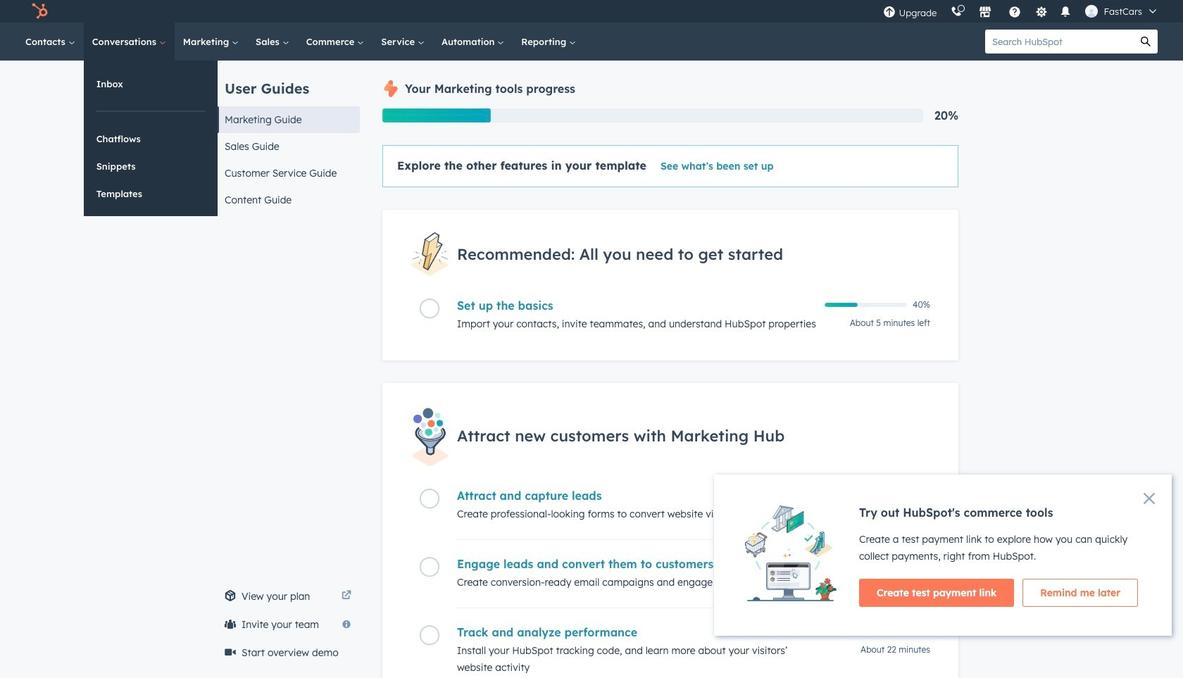 Task type: locate. For each thing, give the bounding box(es) containing it.
2 link opens in a new window image from the top
[[342, 591, 351, 601]]

marketplaces image
[[979, 6, 992, 19]]

link opens in a new window image
[[342, 588, 351, 605], [342, 591, 351, 601]]

progress bar
[[382, 108, 491, 123]]

Search HubSpot search field
[[985, 30, 1134, 54]]

menu
[[876, 0, 1166, 23]]



Task type: vqa. For each thing, say whether or not it's contained in the screenshot.
EMAIL icon
no



Task type: describe. For each thing, give the bounding box(es) containing it.
christina overa image
[[1086, 5, 1098, 18]]

[object object] complete progress bar
[[825, 303, 858, 307]]

conversations menu
[[84, 61, 217, 216]]

close image
[[1144, 493, 1155, 504]]

user guides element
[[216, 61, 360, 213]]

1 link opens in a new window image from the top
[[342, 588, 351, 605]]



